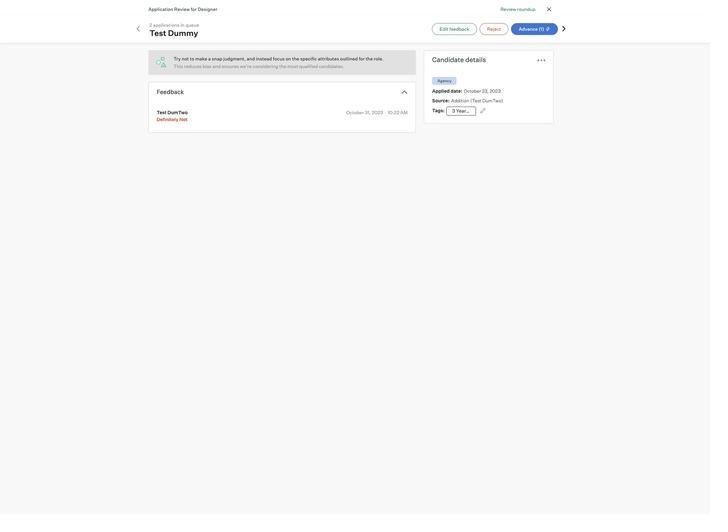 Task type: locate. For each thing, give the bounding box(es) containing it.
for left the designer
[[191, 6, 197, 12]]

edit feedback button
[[432, 23, 477, 35]]

october left 31,
[[347, 110, 364, 115]]

try
[[174, 56, 181, 62]]

0 vertical spatial for
[[191, 6, 197, 12]]

0 vertical spatial october
[[464, 88, 481, 94]]

reject button
[[480, 23, 509, 35]]

1 horizontal spatial for
[[359, 56, 365, 62]]

review roundup
[[501, 6, 536, 12]]

1 horizontal spatial and
[[247, 56, 255, 62]]

october
[[464, 88, 481, 94], [347, 110, 364, 115]]

next image
[[561, 25, 568, 32]]

and
[[247, 56, 255, 62], [213, 64, 221, 69]]

source: addition (test dumtwo)
[[432, 98, 503, 103]]

2023 right 31,
[[372, 110, 383, 115]]

tags:
[[432, 108, 445, 113]]

considering
[[253, 64, 278, 69]]

not
[[182, 56, 189, 62]]

the right on on the left top of page
[[292, 56, 299, 62]]

0 horizontal spatial october
[[347, 110, 364, 115]]

1 vertical spatial test
[[157, 110, 167, 115]]

1 vertical spatial for
[[359, 56, 365, 62]]

am
[[401, 110, 408, 115]]

applications
[[153, 22, 180, 28]]

details
[[466, 56, 486, 64]]

instead
[[256, 56, 272, 62]]

reject
[[487, 26, 501, 32]]

the
[[292, 56, 299, 62], [366, 56, 373, 62], [279, 64, 286, 69]]

1 horizontal spatial october
[[464, 88, 481, 94]]

for
[[191, 6, 197, 12], [359, 56, 365, 62]]

0 horizontal spatial review
[[174, 6, 190, 12]]

and down snap
[[213, 64, 221, 69]]

for right the outlined
[[359, 56, 365, 62]]

october 31, 2023
[[347, 110, 383, 115]]

2 review from the left
[[174, 6, 190, 12]]

date:
[[451, 88, 463, 94]]

test inside "test dumtwo definitely not"
[[157, 110, 167, 115]]

test dumtwo definitely not
[[157, 110, 188, 122]]

1 horizontal spatial review
[[501, 6, 516, 12]]

review up in
[[174, 6, 190, 12]]

and up we're
[[247, 56, 255, 62]]

reduces
[[184, 64, 202, 69]]

the down focus
[[279, 64, 286, 69]]

on
[[286, 56, 291, 62]]

0 horizontal spatial and
[[213, 64, 221, 69]]

october up (test
[[464, 88, 481, 94]]

test up definitely
[[157, 110, 167, 115]]

2023 right 23,
[[490, 88, 501, 94]]

candidate details
[[432, 56, 486, 64]]

review left roundup
[[501, 6, 516, 12]]

0 horizontal spatial for
[[191, 6, 197, 12]]

feedback
[[157, 88, 184, 96]]

(1)
[[539, 26, 544, 32]]

0 vertical spatial test
[[150, 28, 166, 38]]

0 horizontal spatial the
[[279, 64, 286, 69]]

to
[[190, 56, 194, 62]]

the left role.
[[366, 56, 373, 62]]

1 review from the left
[[501, 6, 516, 12]]

dummy
[[168, 28, 198, 38]]

review
[[501, 6, 516, 12], [174, 6, 190, 12]]

1 vertical spatial 2023
[[372, 110, 383, 115]]

2023
[[490, 88, 501, 94], [372, 110, 383, 115]]

test inside 2 applications in queue test dummy
[[150, 28, 166, 38]]

snap
[[212, 56, 222, 62]]

test
[[150, 28, 166, 38], [157, 110, 167, 115]]

1 horizontal spatial 2023
[[490, 88, 501, 94]]

test down 2
[[150, 28, 166, 38]]

next element
[[561, 25, 568, 33]]

bias
[[203, 64, 212, 69]]

2
[[150, 22, 152, 28]]



Task type: vqa. For each thing, say whether or not it's contained in the screenshot.
'considering'
yes



Task type: describe. For each thing, give the bounding box(es) containing it.
feedback
[[450, 26, 470, 32]]

review roundup link
[[501, 6, 536, 13]]

10:22
[[388, 110, 400, 115]]

0 vertical spatial 2023
[[490, 88, 501, 94]]

moving to this stage may trigger an action. image
[[546, 27, 551, 32]]

edit
[[440, 26, 449, 32]]

not
[[179, 117, 188, 122]]

0 vertical spatial and
[[247, 56, 255, 62]]

0 horizontal spatial 2023
[[372, 110, 383, 115]]

add a candidate tag image
[[481, 108, 486, 113]]

addition
[[451, 98, 470, 103]]

dumtwo
[[168, 110, 188, 115]]

candidate actions image
[[538, 60, 546, 62]]

attributes
[[318, 56, 339, 62]]

moving to this stage may trigger an action. element
[[544, 27, 551, 32]]

applied
[[432, 88, 450, 94]]

source:
[[432, 98, 450, 103]]

candidate
[[432, 56, 464, 64]]

in
[[181, 22, 185, 28]]

designer
[[198, 6, 217, 12]]

test dummy link
[[150, 28, 202, 38]]

judgment,
[[223, 56, 246, 62]]

definitely
[[157, 117, 178, 122]]

review inside 'link'
[[501, 6, 516, 12]]

a
[[208, 56, 211, 62]]

1 vertical spatial october
[[347, 110, 364, 115]]

10:22 am
[[388, 110, 408, 115]]

for inside try not to make a snap judgment, and instead focus on the specific attributes outlined for the role. this reduces bias and ensures we're considering the most qualified candidates.
[[359, 56, 365, 62]]

23,
[[482, 88, 489, 94]]

agency
[[438, 78, 452, 83]]

outlined
[[340, 56, 358, 62]]

this
[[174, 64, 183, 69]]

role.
[[374, 56, 384, 62]]

2 horizontal spatial the
[[366, 56, 373, 62]]

ensures
[[222, 64, 239, 69]]

most
[[287, 64, 298, 69]]

(test
[[471, 98, 482, 103]]

roundup
[[517, 6, 536, 12]]

candidates.
[[319, 64, 344, 69]]

qualified
[[299, 64, 318, 69]]

2 applications in queue test dummy
[[150, 22, 199, 38]]

application
[[149, 6, 173, 12]]

we're
[[240, 64, 252, 69]]

advance (1)
[[519, 26, 544, 32]]

applied date: october 23, 2023
[[432, 88, 501, 94]]

previous element
[[135, 25, 142, 33]]

1 horizontal spatial the
[[292, 56, 299, 62]]

advance
[[519, 26, 538, 32]]

1 vertical spatial and
[[213, 64, 221, 69]]

dumtwo)
[[483, 98, 503, 103]]

queue
[[186, 22, 199, 28]]

application review for designer
[[149, 6, 217, 12]]

edit feedback
[[440, 26, 470, 32]]

try not to make a snap judgment, and instead focus on the specific attributes outlined for the role. this reduces bias and ensures we're considering the most qualified candidates.
[[174, 56, 384, 69]]

specific
[[300, 56, 317, 62]]

focus
[[273, 56, 285, 62]]

make
[[195, 56, 207, 62]]

candidate actions element
[[538, 54, 546, 65]]

close image
[[545, 5, 553, 13]]

31,
[[365, 110, 371, 115]]



